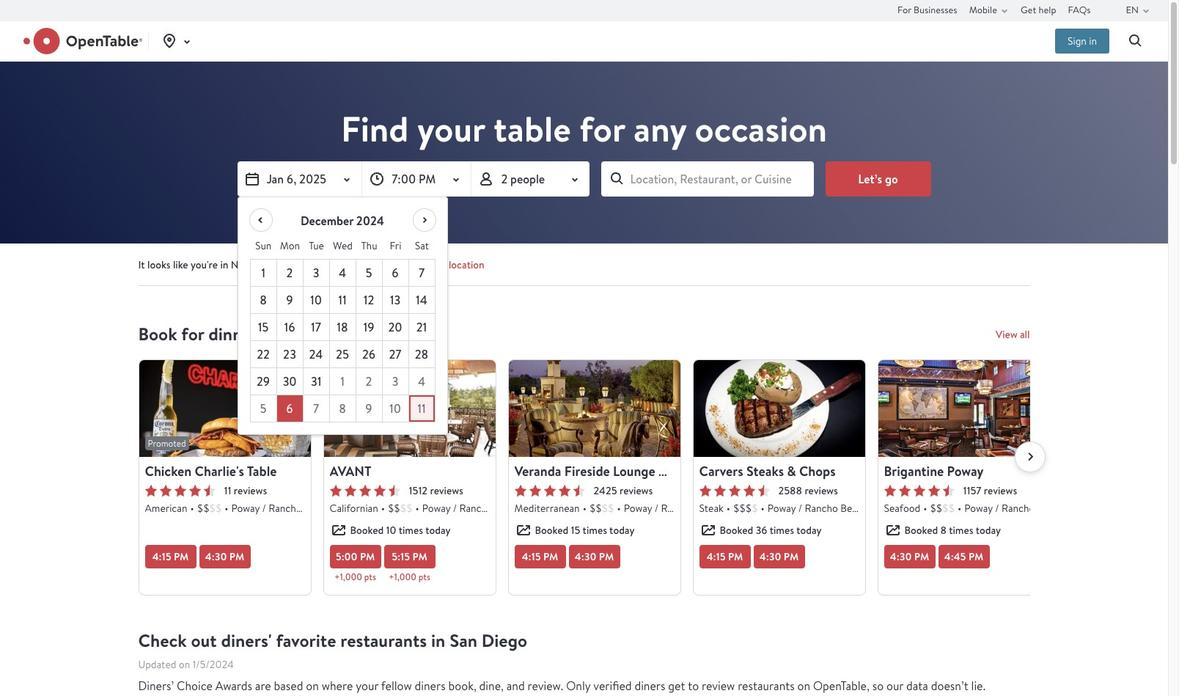 Task type: locate. For each thing, give the bounding box(es) containing it.
1 horizontal spatial for
[[580, 105, 625, 153]]

4:30 pm link for the 4:15 pm link associated with carvers steaks & chops
[[754, 545, 805, 568]]

4:15 pm link down american
[[145, 545, 196, 568]]

charlie's
[[195, 462, 244, 480]]

4:30 pm down booked 15 times today
[[575, 549, 614, 564]]

3 4:15 pm link from the left
[[699, 545, 751, 568]]

7
[[419, 265, 425, 281], [313, 400, 319, 417]]

doesn't
[[931, 678, 969, 694]]

6,
[[287, 171, 296, 187]]

3 right the diego.
[[313, 265, 319, 281]]

booked down mediterranean on the left bottom of the page
[[535, 524, 569, 537]]

san for diego.
[[260, 258, 276, 271]]

times for veranda fireside lounge & restaurant
[[583, 524, 607, 537]]

times right 36
[[770, 524, 794, 537]]

1 horizontal spatial 1 button
[[330, 368, 356, 395]]

for left any
[[580, 105, 625, 153]]

1 horizontal spatial 9 button
[[356, 395, 383, 422]]

4:15 pm down mediterranean on the left bottom of the page
[[522, 549, 558, 564]]

1 horizontal spatial get
[[1021, 3, 1037, 16]]

poway / rancho bernardo down 1157 reviews
[[965, 502, 1079, 515]]

$$ $$ up booked 10 times today on the left of the page
[[388, 502, 413, 515]]

1 vertical spatial 9
[[366, 400, 372, 417]]

0 horizontal spatial in
[[220, 258, 228, 271]]

4:15 for veranda
[[522, 549, 541, 564]]

4.5 stars image
[[145, 485, 215, 497], [515, 485, 585, 497]]

4:15 for carvers
[[707, 549, 726, 564]]

today for carvers
[[797, 524, 822, 537]]

2
[[501, 171, 508, 187], [286, 265, 293, 281], [366, 373, 372, 389]]

0 horizontal spatial 4 button
[[330, 260, 356, 287]]

pts for 5:15 pm
[[419, 571, 430, 583]]

0 horizontal spatial 4:15
[[152, 549, 171, 564]]

today
[[426, 524, 451, 537], [610, 524, 635, 537], [797, 524, 822, 537], [976, 524, 1001, 537]]

25 button
[[330, 341, 356, 368]]

rancho down 1512 reviews
[[459, 502, 493, 515]]

1 pts from the left
[[364, 571, 376, 583]]

pm inside 5:15 pm +1,000 pts
[[413, 549, 427, 564]]

1 horizontal spatial 4.5 stars image
[[515, 485, 585, 497]]

occasion
[[695, 105, 827, 153]]

$$ $$ for brigantine poway
[[930, 502, 955, 515]]

11 down 28 button
[[418, 400, 426, 417]]

0 horizontal spatial 4:15 pm
[[152, 549, 189, 564]]

1 for 1 button to the bottom
[[340, 373, 345, 389]]

4.6 stars image
[[699, 485, 770, 497], [884, 485, 955, 497]]

1 vertical spatial 4
[[418, 373, 425, 389]]

0 vertical spatial 10
[[310, 292, 322, 308]]

0 horizontal spatial 11
[[224, 484, 231, 497]]

today down 2588 reviews
[[797, 524, 822, 537]]

5 poway / rancho bernardo from the left
[[965, 502, 1079, 515]]

poway / rancho bernardo for carvers
[[768, 502, 882, 515]]

1 vertical spatial 7
[[313, 400, 319, 417]]

pts down 5:00 pm link
[[364, 571, 376, 583]]

poway down 11 reviews
[[231, 502, 260, 515]]

0 horizontal spatial &
[[659, 462, 668, 480]]

booked for carvers steaks & chops
[[720, 524, 753, 537]]

times
[[399, 524, 423, 537], [583, 524, 607, 537], [770, 524, 794, 537], [949, 524, 974, 537]]

reviews
[[234, 484, 267, 497], [430, 484, 463, 497], [620, 484, 653, 497], [805, 484, 838, 497], [984, 484, 1017, 497]]

2 4:30 pm link from the left
[[569, 545, 620, 568]]

1 vertical spatial 8
[[339, 400, 346, 417]]

times up 4:45 pm link
[[949, 524, 974, 537]]

4:30 pm link left 4:45
[[884, 545, 936, 568]]

2 diners from the left
[[635, 678, 666, 694]]

tonight
[[262, 322, 319, 346]]

1 right north
[[261, 265, 265, 281]]

0 horizontal spatial 4.6 stars image
[[699, 485, 770, 497]]

1 horizontal spatial 2 button
[[356, 368, 383, 395]]

poway / rancho bernardo for brigantine
[[965, 502, 1079, 515]]

0 horizontal spatial diners
[[415, 678, 446, 694]]

3 4:30 from the left
[[760, 549, 782, 564]]

view all link
[[996, 327, 1030, 342]]

2425 reviews
[[594, 484, 653, 497]]

7 down the 31 button
[[313, 400, 319, 417]]

0 vertical spatial get
[[1021, 3, 1037, 16]]

0 horizontal spatial on
[[179, 658, 190, 671]]

4 right not
[[339, 265, 346, 281]]

on
[[179, 658, 190, 671], [306, 678, 319, 694], [798, 678, 811, 694]]

0 vertical spatial 7
[[419, 265, 425, 281]]

2 horizontal spatial in
[[1089, 34, 1097, 48]]

it looks like you're in north san diego. not correct?
[[138, 258, 368, 271]]

0 horizontal spatial 8
[[260, 292, 267, 308]]

4:15 pm link down steak
[[699, 545, 751, 568]]

0 horizontal spatial 5 button
[[250, 395, 277, 422]]

reviews right 1157
[[984, 484, 1017, 497]]

10 button up 17
[[303, 287, 330, 314]]

4.6 stars image up $$$
[[699, 485, 770, 497]]

booked
[[350, 524, 384, 537], [535, 524, 569, 537], [720, 524, 753, 537], [905, 524, 938, 537]]

fri
[[390, 239, 402, 252]]

/ down 1512 reviews
[[453, 502, 457, 515]]

1 horizontal spatial &
[[787, 462, 796, 480]]

3 4:15 from the left
[[707, 549, 726, 564]]

1 rancho from the left
[[269, 502, 302, 515]]

dine,
[[479, 678, 504, 694]]

times for carvers steaks & chops
[[770, 524, 794, 537]]

0 vertical spatial 5
[[366, 265, 372, 281]]

like
[[173, 258, 188, 271]]

7 for the left 7 button
[[313, 400, 319, 417]]

data
[[907, 678, 929, 694]]

4.6 stars image for carvers
[[699, 485, 770, 497]]

+1,000 inside 5:15 pm +1,000 pts
[[389, 571, 417, 583]]

1 poway / rancho bernardo from the left
[[231, 502, 346, 515]]

1 vertical spatial 4 button
[[409, 368, 435, 395]]

2 times from the left
[[583, 524, 607, 537]]

11 button
[[330, 287, 356, 314], [409, 395, 435, 422]]

10 for right 10 button
[[389, 400, 401, 417]]

on right based
[[306, 678, 319, 694]]

4 poway / rancho bernardo from the left
[[768, 502, 882, 515]]

4:30 pm left 4:45
[[890, 549, 929, 564]]

$$$
[[733, 502, 752, 515]]

5 button down 29
[[250, 395, 277, 422]]

times down 2425
[[583, 524, 607, 537]]

restaurants
[[341, 629, 427, 653], [738, 678, 795, 694]]

1 $$ from the left
[[197, 502, 209, 515]]

1 vertical spatial 11 button
[[409, 395, 435, 422]]

/ down lounge
[[655, 502, 659, 515]]

rancho down table
[[269, 502, 302, 515]]

for businesses button
[[898, 0, 958, 21]]

9
[[286, 292, 293, 308], [366, 400, 372, 417]]

2 vertical spatial 11
[[224, 484, 231, 497]]

2 down 26 button
[[366, 373, 372, 389]]

0 horizontal spatial get
[[394, 258, 411, 271]]

1 button down sunday element
[[250, 260, 277, 287]]

16 button
[[277, 314, 303, 341]]

0 vertical spatial 10 button
[[303, 287, 330, 314]]

a photo of carvers steaks & chops restaurant image
[[694, 360, 865, 457]]

28 button
[[409, 341, 435, 368]]

5 rancho from the left
[[1002, 502, 1035, 515]]

3 / from the left
[[655, 502, 659, 515]]

businesses
[[914, 3, 958, 16]]

rancho down 2588 reviews
[[805, 502, 838, 515]]

3 4:30 pm link from the left
[[754, 545, 805, 568]]

1 vertical spatial 10 button
[[383, 395, 409, 422]]

4 $$ from the left
[[400, 502, 413, 515]]

2 horizontal spatial 4:15 pm link
[[699, 545, 751, 568]]

2 today from the left
[[610, 524, 635, 537]]

rancho for brigantine
[[1002, 502, 1035, 515]]

0 vertical spatial 2 button
[[277, 260, 303, 287]]

5 reviews from the left
[[984, 484, 1017, 497]]

5 bernardo from the left
[[1038, 502, 1079, 515]]

favorite
[[276, 629, 336, 653]]

rancho for veranda
[[661, 502, 695, 515]]

1 4:30 pm link from the left
[[199, 545, 250, 568]]

booked for veranda fireside lounge & restaurant
[[535, 524, 569, 537]]

0 vertical spatial 3
[[313, 265, 319, 281]]

1 vertical spatial 1 button
[[330, 368, 356, 395]]

0 vertical spatial 1
[[261, 265, 265, 281]]

12
[[364, 292, 374, 308]]

6 button down 30
[[277, 395, 303, 422]]

diners left get at the right
[[635, 678, 666, 694]]

in left north
[[220, 258, 228, 271]]

5 down 29 button
[[260, 400, 267, 417]]

4:30 down booked 36 times today
[[760, 549, 782, 564]]

4 4:30 pm link from the left
[[884, 545, 936, 568]]

3 button down tuesday element
[[303, 260, 330, 287]]

times for brigantine poway
[[949, 524, 974, 537]]

7 button down 31
[[303, 395, 330, 422]]

11 down charlie's
[[224, 484, 231, 497]]

1 horizontal spatial 4:15 pm link
[[515, 545, 566, 568]]

book,
[[449, 678, 477, 694]]

2 poway / rancho bernardo from the left
[[422, 502, 537, 515]]

2 4:15 pm link from the left
[[515, 545, 566, 568]]

1 4.6 stars image from the left
[[699, 485, 770, 497]]

3 4:15 pm from the left
[[707, 549, 743, 564]]

1 horizontal spatial 4
[[418, 373, 425, 389]]

1 bernardo from the left
[[304, 502, 346, 515]]

3 rancho from the left
[[661, 502, 695, 515]]

3 poway / rancho bernardo from the left
[[624, 502, 738, 515]]

None field
[[601, 161, 814, 197]]

0 vertical spatial 6
[[392, 265, 399, 281]]

on up the 'choice'
[[179, 658, 190, 671]]

8 up "15" button
[[260, 292, 267, 308]]

opentable,
[[813, 678, 870, 694]]

4 rancho from the left
[[805, 502, 838, 515]]

table
[[494, 105, 571, 153]]

rancho for carvers
[[805, 502, 838, 515]]

0 horizontal spatial 9
[[286, 292, 293, 308]]

$$ $$ for chicken charlie's table
[[197, 502, 222, 515]]

1 horizontal spatial 8 button
[[330, 395, 356, 422]]

1 / from the left
[[262, 502, 266, 515]]

1512
[[409, 484, 428, 497]]

4 button
[[330, 260, 356, 287], [409, 368, 435, 395]]

in right sign in the top right of the page
[[1089, 34, 1097, 48]]

4:30 pm link down booked 15 times today
[[569, 545, 620, 568]]

3 today from the left
[[797, 524, 822, 537]]

5 / from the left
[[996, 502, 999, 515]]

2 booked from the left
[[535, 524, 569, 537]]

in inside check out diners' favorite restaurants in san diego updated on 1/5/2024 diners' choice awards are based on where your fellow diners book, dine, and review. only verified diners get to review restaurants on opentable, so our data doesn't lie.
[[431, 629, 445, 653]]

1 4:30 from the left
[[205, 549, 227, 564]]

0 vertical spatial 4
[[339, 265, 346, 281]]

4:45 pm
[[945, 549, 984, 564]]

3 times from the left
[[770, 524, 794, 537]]

5 button up 12
[[356, 260, 383, 287]]

4:30 pm link down booked 36 times today
[[754, 545, 805, 568]]

thursday element
[[356, 233, 383, 259]]

4:15 down mediterranean on the left bottom of the page
[[522, 549, 541, 564]]

1 horizontal spatial 5 button
[[356, 260, 383, 287]]

4 booked from the left
[[905, 524, 938, 537]]

6
[[392, 265, 399, 281], [286, 400, 293, 417]]

4:30 pm link
[[199, 545, 250, 568], [569, 545, 620, 568], [754, 545, 805, 568], [884, 545, 936, 568]]

4:15 pm link for carvers steaks & chops
[[699, 545, 751, 568]]

2 bernardo from the left
[[495, 502, 537, 515]]

your left fellow
[[356, 678, 379, 694]]

diners left book,
[[415, 678, 446, 694]]

0 vertical spatial restaurants
[[341, 629, 427, 653]]

4.6 stars image for brigantine
[[884, 485, 955, 497]]

4:15 pm link for veranda fireside lounge & restaurant
[[515, 545, 566, 568]]

4:30 pm down booked 36 times today
[[760, 549, 799, 564]]

restaurants right review on the bottom right of page
[[738, 678, 795, 694]]

19
[[363, 319, 374, 335]]

0 horizontal spatial 7
[[313, 400, 319, 417]]

1 vertical spatial your
[[356, 678, 379, 694]]

0 vertical spatial 11 button
[[330, 287, 356, 314]]

2 horizontal spatial 8
[[941, 524, 947, 537]]

today up the 5:15 pm link
[[426, 524, 451, 537]]

today for veranda
[[610, 524, 635, 537]]

10 down "27" button
[[389, 400, 401, 417]]

1 4:15 pm from the left
[[152, 549, 189, 564]]

$$ $$ for veranda fireside lounge & restaurant
[[590, 502, 614, 515]]

4 down 28 button
[[418, 373, 425, 389]]

7:00
[[392, 171, 416, 187]]

8 button down it looks like you're in north san diego. not correct?
[[250, 287, 277, 314]]

/ for veranda fireside lounge & restaurant
[[655, 502, 659, 515]]

2 button down 'monday' element
[[277, 260, 303, 287]]

check out diners' favorite restaurants in san diego updated on 1/5/2024 diners' choice awards are based on where your fellow diners book, dine, and review. only verified diners get to review restaurants on opentable, so our data doesn't lie.
[[138, 629, 986, 694]]

/ down 2588 reviews
[[799, 502, 803, 515]]

19 button
[[356, 314, 383, 341]]

mobile
[[969, 3, 998, 16]]

north
[[231, 258, 258, 271]]

4:30 pm link down 11 reviews
[[199, 545, 250, 568]]

fireside
[[565, 462, 610, 480]]

your up 7:00 pm
[[417, 105, 485, 153]]

reviews down "chops" at right bottom
[[805, 484, 838, 497]]

1 $$ $$ from the left
[[197, 502, 222, 515]]

3 bernardo from the left
[[697, 502, 738, 515]]

3 down "27" button
[[392, 373, 399, 389]]

0 vertical spatial 15
[[258, 319, 269, 335]]

4.5 stars image up american
[[145, 485, 215, 497]]

2 4:15 from the left
[[522, 549, 541, 564]]

1 vertical spatial restaurants
[[738, 678, 795, 694]]

0 horizontal spatial 3 button
[[303, 260, 330, 287]]

23 button
[[277, 341, 303, 368]]

it
[[138, 258, 145, 271]]

9 up 16 on the left of the page
[[286, 292, 293, 308]]

5:15
[[392, 549, 410, 564]]

8 for topmost 8 button
[[260, 292, 267, 308]]

0 horizontal spatial 8 button
[[250, 287, 277, 314]]

0 horizontal spatial 6 button
[[277, 395, 303, 422]]

poway for veranda fireside lounge & restaurant
[[624, 502, 652, 515]]

31 button
[[303, 368, 330, 395]]

3
[[313, 265, 319, 281], [392, 373, 399, 389]]

reviews down lounge
[[620, 484, 653, 497]]

/ down 1157 reviews
[[996, 502, 999, 515]]

0 vertical spatial your
[[417, 105, 485, 153]]

sunday element
[[250, 233, 277, 259]]

get for get current location
[[394, 258, 411, 271]]

4.5 stars image for veranda
[[515, 485, 585, 497]]

december 2024 grid
[[250, 233, 435, 422]]

2425
[[594, 484, 617, 497]]

4 today from the left
[[976, 524, 1001, 537]]

rancho down 1157 reviews
[[1002, 502, 1035, 515]]

2 4.5 stars image from the left
[[515, 485, 585, 497]]

1 horizontal spatial diners
[[635, 678, 666, 694]]

4 / from the left
[[799, 502, 803, 515]]

6 $$ from the left
[[602, 502, 614, 515]]

reviews for brigantine
[[984, 484, 1017, 497]]

1 vertical spatial 2
[[286, 265, 293, 281]]

2 4:30 from the left
[[575, 549, 597, 564]]

6 button up 13
[[383, 260, 409, 287]]

1 booked from the left
[[350, 524, 384, 537]]

chicken charlie's table
[[145, 462, 277, 480]]

1 horizontal spatial your
[[417, 105, 485, 153]]

sign
[[1068, 34, 1087, 48]]

diners'
[[138, 678, 174, 694]]

1 horizontal spatial 6 button
[[383, 260, 409, 287]]

1 horizontal spatial 4:15
[[522, 549, 541, 564]]

2 button
[[277, 260, 303, 287], [356, 368, 383, 395]]

tuesday element
[[303, 233, 330, 259]]

book for dinner tonight
[[138, 322, 319, 346]]

5:00 pm link
[[330, 545, 381, 568]]

5 button
[[356, 260, 383, 287], [250, 395, 277, 422]]

11 button down 28 button
[[409, 395, 435, 422]]

/ for carvers steaks & chops
[[799, 502, 803, 515]]

2 button down 26
[[356, 368, 383, 395]]

1 horizontal spatial 4 button
[[409, 368, 435, 395]]

san for diego
[[450, 629, 478, 653]]

1 times from the left
[[399, 524, 423, 537]]

4.6 stars image down the brigantine
[[884, 485, 955, 497]]

4 reviews from the left
[[805, 484, 838, 497]]

8
[[260, 292, 267, 308], [339, 400, 346, 417], [941, 524, 947, 537]]

0 horizontal spatial 6
[[286, 400, 293, 417]]

0 vertical spatial 11
[[338, 292, 347, 308]]

get inside get current location button
[[394, 258, 411, 271]]

8 button down 25 button
[[330, 395, 356, 422]]

promoted
[[148, 438, 186, 449]]

7 down saturday "element"
[[419, 265, 425, 281]]

1 horizontal spatial +1,000
[[389, 571, 417, 583]]

25
[[336, 346, 349, 362]]

$$ $$ up booked 8 times today
[[930, 502, 955, 515]]

booked for avant
[[350, 524, 384, 537]]

4:30 pm link for the 4:15 pm link associated with veranda fireside lounge & restaurant
[[569, 545, 620, 568]]

0 vertical spatial 9 button
[[277, 287, 303, 314]]

6 down friday element in the left top of the page
[[392, 265, 399, 281]]

booked down $$$
[[720, 524, 753, 537]]

10 up 17
[[310, 292, 322, 308]]

3 reviews from the left
[[620, 484, 653, 497]]

san left diego at the left bottom
[[450, 629, 478, 653]]

view all
[[996, 328, 1030, 341]]

14
[[416, 292, 428, 308]]

4 $$ $$ from the left
[[930, 502, 955, 515]]

2 +1,000 from the left
[[389, 571, 417, 583]]

1 vertical spatial 3
[[392, 373, 399, 389]]

restaurants up fellow
[[341, 629, 427, 653]]

7 for the right 7 button
[[419, 265, 425, 281]]

0 vertical spatial 7 button
[[409, 260, 435, 287]]

1 +1,000 from the left
[[335, 571, 362, 583]]

4:30 for the 4:15 pm link associated with veranda fireside lounge & restaurant
[[575, 549, 597, 564]]

4:30 down 11 reviews
[[205, 549, 227, 564]]

1 reviews from the left
[[234, 484, 267, 497]]

reviews for chicken
[[234, 484, 267, 497]]

2025
[[299, 171, 326, 187]]

sign in button
[[1056, 29, 1110, 54]]

3 button down 27
[[383, 368, 409, 395]]

0 horizontal spatial your
[[356, 678, 379, 694]]

poway for chicken charlie's table
[[231, 502, 260, 515]]

29
[[257, 373, 270, 389]]

all
[[1020, 328, 1030, 341]]

poway / rancho bernardo down 2588 reviews
[[768, 502, 882, 515]]

2 4.6 stars image from the left
[[884, 485, 955, 497]]

4:30 for the 4:15 pm link associated with carvers steaks & chops
[[760, 549, 782, 564]]

2024
[[356, 213, 384, 229]]

your
[[417, 105, 485, 153], [356, 678, 379, 694]]

24 button
[[303, 341, 330, 368]]

6 button
[[383, 260, 409, 287], [277, 395, 303, 422]]

30 button
[[277, 368, 303, 395]]

today down 2425 reviews
[[610, 524, 635, 537]]

rancho
[[269, 502, 302, 515], [459, 502, 493, 515], [661, 502, 695, 515], [805, 502, 838, 515], [1002, 502, 1035, 515]]

0 vertical spatial san
[[260, 258, 276, 271]]

1 horizontal spatial 9
[[366, 400, 372, 417]]

+1,000 inside the 5:00 pm +1,000 pts
[[335, 571, 362, 583]]

2 / from the left
[[453, 502, 457, 515]]

1 diners from the left
[[415, 678, 446, 694]]

1 vertical spatial 3 button
[[383, 368, 409, 395]]

1 vertical spatial 6
[[286, 400, 293, 417]]

4 times from the left
[[949, 524, 974, 537]]

2 vertical spatial 2
[[366, 373, 372, 389]]

1157
[[963, 484, 982, 497]]

10
[[310, 292, 322, 308], [389, 400, 401, 417], [386, 524, 396, 537]]

0 horizontal spatial 2
[[286, 265, 293, 281]]

2 vertical spatial 8
[[941, 524, 947, 537]]

0 horizontal spatial 1 button
[[250, 260, 277, 287]]

pts inside the 5:00 pm +1,000 pts
[[364, 571, 376, 583]]

4 for the bottommost 4 button
[[418, 373, 425, 389]]

not
[[310, 258, 328, 271]]

3 $$ $$ from the left
[[590, 502, 614, 515]]

jan
[[267, 171, 284, 187]]

2 4:30 pm from the left
[[575, 549, 614, 564]]

17 button
[[303, 314, 330, 341]]

& right lounge
[[659, 462, 668, 480]]

15 left 16 on the left of the page
[[258, 319, 269, 335]]

8 up 4:45
[[941, 524, 947, 537]]

booked down 'californian' in the left bottom of the page
[[350, 524, 384, 537]]

1 4.5 stars image from the left
[[145, 485, 215, 497]]

2 $$ $$ from the left
[[388, 502, 413, 515]]

1 horizontal spatial 8
[[339, 400, 346, 417]]

en
[[1126, 3, 1139, 16]]

san inside check out diners' favorite restaurants in san diego updated on 1/5/2024 diners' choice awards are based on where your fellow diners book, dine, and review. only verified diners get to review restaurants on opentable, so our data doesn't lie.
[[450, 629, 478, 653]]

san
[[260, 258, 276, 271], [450, 629, 478, 653]]

steak
[[699, 502, 724, 515]]

$$ $$ down chicken charlie's table
[[197, 502, 222, 515]]

reviews down table
[[234, 484, 267, 497]]

times for avant
[[399, 524, 423, 537]]

4:15 down american
[[152, 549, 171, 564]]

rancho left steak
[[661, 502, 695, 515]]

2 pts from the left
[[419, 571, 430, 583]]

2 4:15 pm from the left
[[522, 549, 558, 564]]

& up 2588
[[787, 462, 796, 480]]

4:15 pm link down mediterranean on the left bottom of the page
[[515, 545, 566, 568]]

/ down 11 reviews
[[262, 502, 266, 515]]

get inside get help button
[[1021, 3, 1037, 16]]

3 booked from the left
[[720, 524, 753, 537]]

find
[[341, 105, 409, 153]]

4 bernardo from the left
[[841, 502, 882, 515]]

0 horizontal spatial 5
[[260, 400, 267, 417]]

poway / rancho bernardo for veranda
[[624, 502, 738, 515]]

5 down thursday element
[[366, 265, 372, 281]]

pts inside 5:15 pm +1,000 pts
[[419, 571, 430, 583]]

2 rancho from the left
[[459, 502, 493, 515]]

1 vertical spatial 11
[[418, 400, 426, 417]]

1 4:15 from the left
[[152, 549, 171, 564]]

0 horizontal spatial san
[[260, 258, 276, 271]]

pm
[[419, 171, 436, 187], [174, 549, 189, 564], [229, 549, 244, 564], [360, 549, 375, 564], [413, 549, 427, 564], [544, 549, 558, 564], [599, 549, 614, 564], [728, 549, 743, 564], [784, 549, 799, 564], [915, 549, 929, 564], [969, 549, 984, 564]]

9 button down 26 button
[[356, 395, 383, 422]]

veranda fireside lounge & restaurant
[[515, 462, 734, 480]]

poway down 2425 reviews
[[624, 502, 652, 515]]

1 today from the left
[[426, 524, 451, 537]]

booked 15 times today
[[535, 524, 635, 537]]

1 4:30 pm from the left
[[205, 549, 244, 564]]

9 button up 16 on the left of the page
[[277, 287, 303, 314]]

choice
[[177, 678, 213, 694]]

0 horizontal spatial 4:15 pm link
[[145, 545, 196, 568]]

4 button right not
[[330, 260, 356, 287]]



Task type: vqa. For each thing, say whether or not it's contained in the screenshot.


Task type: describe. For each thing, give the bounding box(es) containing it.
1512 reviews
[[409, 484, 463, 497]]

review
[[702, 678, 735, 694]]

20
[[388, 319, 402, 335]]

poway up 1157
[[947, 462, 984, 480]]

poway / rancho bernardo for chicken
[[231, 502, 346, 515]]

5:15 pm +1,000 pts
[[389, 549, 430, 583]]

thu
[[361, 239, 377, 252]]

find your table for any occasion
[[341, 105, 827, 153]]

2 reviews from the left
[[430, 484, 463, 497]]

monday element
[[277, 233, 303, 259]]

only
[[566, 678, 591, 694]]

go
[[885, 171, 898, 187]]

lounge
[[613, 462, 656, 480]]

0 vertical spatial 8 button
[[250, 287, 277, 314]]

4 for the leftmost 4 button
[[339, 265, 346, 281]]

/ for chicken charlie's table
[[262, 502, 266, 515]]

get current location
[[394, 258, 485, 271]]

december 2024
[[301, 213, 384, 229]]

0 vertical spatial 6 button
[[383, 260, 409, 287]]

1 horizontal spatial 10 button
[[383, 395, 409, 422]]

2 vertical spatial 10
[[386, 524, 396, 537]]

30
[[283, 373, 297, 389]]

1 horizontal spatial on
[[306, 678, 319, 694]]

0 horizontal spatial 7 button
[[303, 395, 330, 422]]

booked for brigantine poway
[[905, 524, 938, 537]]

3 $$ from the left
[[388, 502, 400, 515]]

4 4:30 pm from the left
[[890, 549, 929, 564]]

4:45
[[945, 549, 966, 564]]

faqs
[[1068, 3, 1091, 16]]

any
[[634, 105, 687, 153]]

our
[[887, 678, 904, 694]]

friday element
[[383, 233, 409, 259]]

december
[[301, 213, 354, 229]]

poway for avant
[[422, 502, 451, 515]]

check
[[138, 629, 187, 653]]

bernardo for table
[[304, 502, 346, 515]]

diners'
[[221, 629, 272, 653]]

1 4:15 pm link from the left
[[145, 545, 196, 568]]

a photo of chicken charlie's table restaurant image
[[139, 360, 311, 457]]

3 for left 3 "button"
[[313, 265, 319, 281]]

let's
[[858, 171, 882, 187]]

based
[[274, 678, 303, 694]]

36
[[756, 524, 768, 537]]

15 button
[[250, 314, 277, 341]]

faqs button
[[1068, 0, 1091, 21]]

22 button
[[250, 341, 277, 368]]

5:15 pm link
[[384, 545, 435, 568]]

2 & from the left
[[787, 462, 796, 480]]

1 for the topmost 1 button
[[261, 265, 265, 281]]

31
[[311, 373, 321, 389]]

review.
[[528, 678, 564, 694]]

1 horizontal spatial 5
[[366, 265, 372, 281]]

0 vertical spatial 2
[[501, 171, 508, 187]]

11 reviews
[[224, 484, 267, 497]]

bernardo for lounge
[[697, 502, 738, 515]]

1 vertical spatial 8 button
[[330, 395, 356, 422]]

16
[[284, 319, 295, 335]]

9 for left 9 button
[[286, 292, 293, 308]]

current
[[413, 258, 446, 271]]

reviews for veranda
[[620, 484, 653, 497]]

jan 6, 2025 button
[[237, 161, 362, 197]]

in inside button
[[1089, 34, 1097, 48]]

1 vertical spatial 5 button
[[250, 395, 277, 422]]

4:30 for 1st the 4:15 pm link from the left
[[205, 549, 227, 564]]

4 4:30 from the left
[[890, 549, 912, 564]]

0 horizontal spatial 2 button
[[277, 260, 303, 287]]

mon
[[280, 239, 300, 252]]

5:00 pm +1,000 pts
[[335, 549, 376, 583]]

4.5 stars image for chicken
[[145, 485, 215, 497]]

lie.
[[972, 678, 986, 694]]

2 horizontal spatial 11
[[418, 400, 426, 417]]

opentable logo image
[[23, 28, 142, 54]]

3 4:30 pm from the left
[[760, 549, 799, 564]]

13
[[390, 292, 401, 308]]

18 button
[[330, 314, 356, 341]]

wed
[[333, 239, 353, 252]]

0 vertical spatial 1 button
[[250, 260, 277, 287]]

18
[[337, 319, 348, 335]]

1 vertical spatial 5
[[260, 400, 267, 417]]

chicken
[[145, 462, 192, 480]]

0 horizontal spatial for
[[181, 322, 204, 346]]

brigantine
[[884, 462, 944, 480]]

0 vertical spatial 5 button
[[356, 260, 383, 287]]

21 button
[[409, 314, 435, 341]]

8 $$ from the left
[[943, 502, 955, 515]]

12 button
[[356, 287, 383, 314]]

poway for brigantine poway
[[965, 502, 993, 515]]

22
[[257, 346, 270, 362]]

get help button
[[1021, 0, 1057, 21]]

1 vertical spatial 6 button
[[277, 395, 303, 422]]

5 $$ from the left
[[590, 502, 602, 515]]

today for brigantine
[[976, 524, 1001, 537]]

pm inside 4:45 pm link
[[969, 549, 984, 564]]

0 horizontal spatial 10 button
[[303, 287, 330, 314]]

27
[[389, 346, 402, 362]]

are
[[255, 678, 271, 694]]

4.4 stars image
[[330, 485, 400, 497]]

7:00 pm
[[392, 171, 436, 187]]

0 horizontal spatial 11 button
[[330, 287, 356, 314]]

1 vertical spatial 9 button
[[356, 395, 383, 422]]

carvers
[[699, 462, 744, 480]]

1 vertical spatial in
[[220, 258, 228, 271]]

pts for 5:00 pm
[[364, 571, 376, 583]]

Please input a Location, Restaurant or Cuisine field
[[601, 161, 814, 197]]

get help
[[1021, 3, 1057, 16]]

wednesday element
[[330, 233, 356, 259]]

3 for right 3 "button"
[[392, 373, 399, 389]]

28
[[415, 346, 429, 362]]

get
[[668, 678, 685, 694]]

your inside check out diners' favorite restaurants in san diego updated on 1/5/2024 diners' choice awards are based on where your fellow diners book, dine, and review. only verified diners get to review restaurants on opentable, so our data doesn't lie.
[[356, 678, 379, 694]]

2 horizontal spatial on
[[798, 678, 811, 694]]

diego.
[[279, 258, 308, 271]]

15 inside button
[[258, 319, 269, 335]]

/ for avant
[[453, 502, 457, 515]]

people
[[511, 171, 545, 187]]

1 horizontal spatial 2
[[366, 373, 372, 389]]

a photo of veranda fireside lounge & restaurant restaurant image
[[509, 360, 680, 457]]

8 for the bottommost 8 button
[[339, 400, 346, 417]]

poway for carvers steaks & chops
[[768, 502, 796, 515]]

so
[[873, 678, 884, 694]]

get for get help
[[1021, 3, 1037, 16]]

1 horizontal spatial 3 button
[[383, 368, 409, 395]]

2 $$ from the left
[[209, 502, 222, 515]]

sign in
[[1068, 34, 1097, 48]]

search icon image
[[1127, 32, 1145, 50]]

1 & from the left
[[659, 462, 668, 480]]

/ for brigantine poway
[[996, 502, 999, 515]]

reviews for carvers
[[805, 484, 838, 497]]

4:15 pm for carvers steaks & chops
[[707, 549, 743, 564]]

1 vertical spatial 2 button
[[356, 368, 383, 395]]

27 button
[[383, 341, 409, 368]]

+1,000 for 5:00
[[335, 571, 362, 583]]

9 for bottommost 9 button
[[366, 400, 372, 417]]

2588
[[779, 484, 802, 497]]

1 vertical spatial 15
[[571, 524, 580, 537]]

and
[[507, 678, 525, 694]]

20 button
[[383, 314, 409, 341]]

rancho for chicken
[[269, 502, 302, 515]]

a photo of avant restaurant image
[[324, 360, 495, 457]]

a photo of brigantine poway restaurant image
[[878, 360, 1050, 457]]

1157 reviews
[[963, 484, 1017, 497]]

verified
[[594, 678, 632, 694]]

1 horizontal spatial 11 button
[[409, 395, 435, 422]]

pm inside the 5:00 pm +1,000 pts
[[360, 549, 375, 564]]

14 button
[[409, 287, 435, 314]]

bernardo for &
[[841, 502, 882, 515]]

1 horizontal spatial 7 button
[[409, 260, 435, 287]]

seafood
[[884, 502, 921, 515]]

1/5/2024
[[193, 658, 234, 671]]

4:30 pm link for 1st the 4:15 pm link from the left
[[199, 545, 250, 568]]

booked 10 times today
[[350, 524, 451, 537]]

+1,000 for 5:15
[[389, 571, 417, 583]]

american
[[145, 502, 187, 515]]

7 $$ from the left
[[930, 502, 943, 515]]

$$ $$ for avant
[[388, 502, 413, 515]]

10 for leftmost 10 button
[[310, 292, 322, 308]]

21
[[416, 319, 427, 335]]

chops
[[799, 462, 836, 480]]

0 vertical spatial for
[[580, 105, 625, 153]]

you're
[[191, 258, 218, 271]]

1 horizontal spatial restaurants
[[738, 678, 795, 694]]

saturday element
[[409, 233, 435, 259]]

table
[[247, 462, 277, 480]]

1 horizontal spatial 11
[[338, 292, 347, 308]]

booked 8 times today
[[905, 524, 1001, 537]]

4:15 pm for veranda fireside lounge & restaurant
[[522, 549, 558, 564]]

0 horizontal spatial 9 button
[[277, 287, 303, 314]]

location
[[449, 258, 485, 271]]



